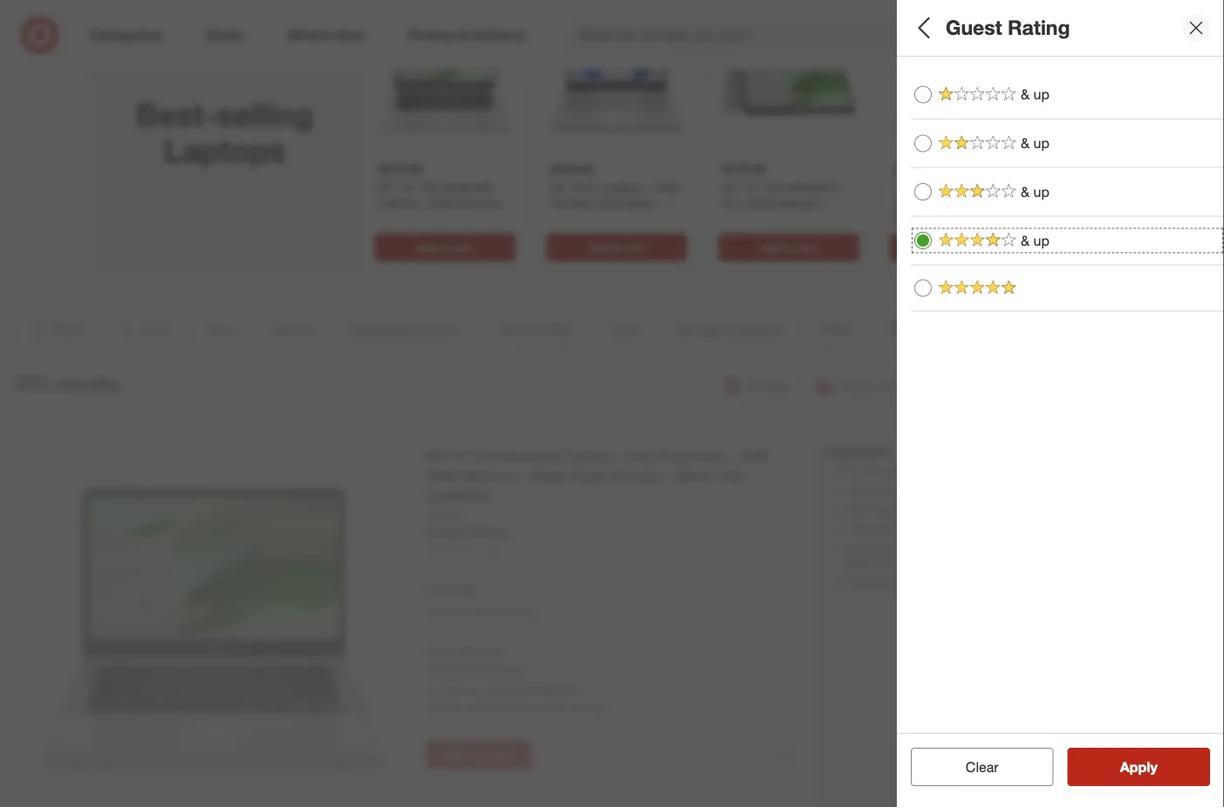 Task type: vqa. For each thing, say whether or not it's contained in the screenshot.
item in the button
no



Task type: locate. For each thing, give the bounding box(es) containing it.
&
[[1021, 86, 1030, 103], [1021, 135, 1030, 152], [1021, 183, 1030, 200], [1021, 232, 1030, 249]]

142
[[480, 546, 498, 559]]

sale
[[952, 176, 973, 189]]

processor type button
[[911, 254, 1211, 315]]

clear
[[957, 759, 990, 776], [966, 759, 999, 776]]

& up down condition button
[[1021, 135, 1050, 152]]

results for see results
[[1131, 759, 1176, 776]]

& up radio
[[914, 86, 932, 103], [914, 183, 932, 201], [914, 232, 932, 250]]

1 vertical spatial & up radio
[[914, 183, 932, 201]]

rating
[[1008, 15, 1070, 40]]

search button
[[990, 16, 1032, 58]]

ready
[[426, 701, 461, 716]]

cart
[[453, 241, 473, 255], [625, 241, 645, 255], [796, 241, 817, 255], [968, 241, 989, 255], [1140, 241, 1161, 255]]

to
[[440, 241, 450, 255], [612, 241, 622, 255], [783, 241, 794, 255], [955, 241, 965, 255], [1127, 241, 1137, 255]]

stock
[[440, 683, 469, 698]]

results right see
[[1131, 759, 1176, 776]]

overall rating
[[426, 525, 508, 540]]

1 vertical spatial results
[[1131, 759, 1176, 776]]

870
[[15, 372, 49, 396]]

2 add to cart button from the left
[[547, 234, 687, 262]]

3 cart from the left
[[796, 241, 817, 255]]

None radio
[[914, 280, 932, 297]]

$489.99 link
[[1059, 7, 1206, 231]]

1 cart from the left
[[453, 241, 473, 255]]

& up for & up option
[[1021, 135, 1050, 152]]

purchased
[[456, 605, 506, 618]]

& up down the 'search' button at right top
[[1021, 86, 1050, 103]]

all
[[911, 15, 935, 40]]

add to cart for $319.99
[[417, 241, 473, 255]]

reg
[[894, 176, 909, 189]]

1 vertical spatial processor
[[911, 272, 992, 292]]

up down rating
[[1034, 86, 1050, 103]]

& up radio down processor brand
[[914, 232, 932, 250]]

results right 870
[[54, 372, 119, 396]]

& up for 1st & up radio from the bottom of the guest rating dialog
[[1021, 232, 1050, 249]]

& up up brand
[[1021, 183, 1050, 200]]

4 & up from the top
[[1021, 232, 1050, 249]]

& for 1st & up radio from the bottom of the guest rating dialog
[[1021, 232, 1030, 249]]

$439.99
[[550, 161, 593, 176]]

processor for processor brand
[[911, 211, 992, 231]]

2 up from the top
[[1034, 135, 1050, 152]]

2 clear from the left
[[966, 759, 999, 776]]

& up radio right reg
[[914, 183, 932, 201]]

3 up from the top
[[1034, 183, 1050, 200]]

& up brand
[[1021, 183, 1030, 200]]

$319.99
[[378, 161, 422, 176], [426, 582, 476, 599]]

5 add to cart from the left
[[1105, 241, 1161, 255]]

5 add from the left
[[1105, 241, 1124, 255]]

$249.99 reg $449.99 sale
[[894, 161, 973, 189]]

online
[[509, 605, 537, 618]]

2 cart from the left
[[625, 241, 645, 255]]

& up down brand
[[1021, 232, 1050, 249]]

1 & up radio from the top
[[914, 86, 932, 103]]

none radio inside guest rating dialog
[[914, 280, 932, 297]]

clear for clear all
[[957, 759, 990, 776]]

0 horizontal spatial *
[[426, 662, 431, 678]]

apply
[[1120, 759, 1158, 776]]

add to cart for $379.99
[[761, 241, 817, 255]]

1 processor from the top
[[911, 211, 992, 231]]

& down the 'search' button at right top
[[1021, 86, 1030, 103]]

4 & from the top
[[1021, 232, 1030, 249]]

3 add from the left
[[761, 241, 781, 255]]

2 & up radio from the top
[[914, 183, 932, 201]]

2 vertical spatial & up radio
[[914, 232, 932, 250]]

1 & from the top
[[1021, 86, 1030, 103]]

4 to from the left
[[955, 241, 965, 255]]

filters
[[941, 15, 995, 40]]

$249.99
[[894, 161, 937, 176]]

$319.99 inside $319.99 when purchased online
[[426, 582, 476, 599]]

4 up from the top
[[1034, 232, 1050, 249]]

up up brand
[[1034, 183, 1050, 200]]

1 vertical spatial $319.99
[[426, 582, 476, 599]]

1 horizontal spatial *
[[500, 644, 505, 659]]

processor for processor type
[[911, 272, 992, 292]]

0 vertical spatial *
[[500, 644, 505, 659]]

1 up from the top
[[1034, 86, 1050, 103]]

2 add to cart from the left
[[589, 241, 645, 255]]

1 & up from the top
[[1021, 86, 1050, 103]]

3 & up from the top
[[1021, 183, 1050, 200]]

0 horizontal spatial $319.99
[[378, 161, 422, 176]]

4 add to cart button from the left
[[890, 234, 1031, 262]]

3 add to cart button from the left
[[719, 234, 859, 262]]

features button
[[911, 132, 1211, 193]]

2 & up from the top
[[1021, 135, 1050, 152]]

guest
[[946, 15, 1002, 40]]

guest rating dialog
[[897, 0, 1224, 808]]

up for 2nd & up radio
[[1034, 183, 1050, 200]]

hours
[[510, 701, 541, 716]]

free
[[426, 644, 450, 659]]

features
[[911, 150, 980, 170]]

2 & from the top
[[1021, 135, 1030, 152]]

& down brand
[[1021, 232, 1030, 249]]

$319.99 inside carousel region
[[378, 161, 422, 176]]

0 vertical spatial processor
[[911, 211, 992, 231]]

add to cart
[[417, 241, 473, 255], [589, 241, 645, 255], [761, 241, 817, 255], [933, 241, 989, 255], [1105, 241, 1161, 255]]

*
[[500, 644, 505, 659], [426, 662, 431, 678]]

carousel region
[[89, 0, 1213, 297]]

clear inside guest rating dialog
[[966, 759, 999, 776]]

to for $319.99
[[440, 241, 450, 255]]

processor inside button
[[911, 272, 992, 292]]

when
[[426, 605, 453, 618]]

3 add to cart from the left
[[761, 241, 817, 255]]

see
[[1102, 759, 1127, 776]]

add to cart button for $379.99
[[719, 234, 859, 262]]

1 horizontal spatial results
[[1131, 759, 1176, 776]]

exclusions
[[431, 662, 489, 678]]

add
[[417, 241, 437, 255], [589, 241, 609, 255], [761, 241, 781, 255], [933, 241, 952, 255], [1105, 241, 1124, 255]]

& up
[[1021, 86, 1050, 103], [1021, 135, 1050, 152], [1021, 183, 1050, 200], [1021, 232, 1050, 249]]

3 & from the top
[[1021, 183, 1030, 200]]

& up radio up & up option
[[914, 86, 932, 103]]

at
[[473, 683, 483, 698]]

add to cart button
[[375, 234, 515, 262], [547, 234, 687, 262], [719, 234, 859, 262], [890, 234, 1031, 262], [1062, 234, 1203, 262]]

3 to from the left
[[783, 241, 794, 255]]

870 results
[[15, 372, 119, 396]]

0 vertical spatial & up radio
[[914, 86, 932, 103]]

0 horizontal spatial results
[[54, 372, 119, 396]]

1 add from the left
[[417, 241, 437, 255]]

2
[[500, 701, 507, 716]]

cityplace
[[487, 683, 538, 698]]

4 cart from the left
[[968, 241, 989, 255]]

$379.99
[[722, 161, 765, 176]]

processor down sale in the right of the page
[[911, 211, 992, 231]]

1 add to cart button from the left
[[375, 234, 515, 262]]

up for & up option
[[1034, 135, 1050, 152]]

1 clear from the left
[[957, 759, 990, 776]]

up down brand
[[1034, 232, 1050, 249]]

& for 2nd & up radio
[[1021, 183, 1030, 200]]

clear inside all filters dialog
[[957, 759, 990, 776]]

1 horizontal spatial $319.99
[[426, 582, 476, 599]]

2 add from the left
[[589, 241, 609, 255]]

$319.99 for $319.99
[[378, 161, 422, 176]]

cart for $319.99
[[453, 241, 473, 255]]

0 vertical spatial results
[[54, 372, 119, 396]]

& up radio
[[914, 135, 932, 152]]

$449.99
[[912, 176, 949, 189]]

up
[[1034, 86, 1050, 103], [1034, 135, 1050, 152], [1034, 183, 1050, 200], [1034, 232, 1050, 249]]

1 to from the left
[[440, 241, 450, 255]]

1 add to cart from the left
[[417, 241, 473, 255]]

rating
[[470, 525, 508, 540]]

hp 15.6" touchscreen laptop - intel pentium - 8gb ram - 256gb ssd storage - windows home in s mode - silver (15-dy2005tg) image
[[1059, 7, 1206, 154]]

add to cart for $439.99
[[589, 241, 645, 255]]

add to cart button for $439.99
[[547, 234, 687, 262]]

all filters dialog
[[897, 0, 1224, 808]]

2 processor from the top
[[911, 272, 992, 292]]

processor inside button
[[911, 211, 992, 231]]

results
[[54, 372, 119, 396], [1131, 759, 1176, 776]]

results inside button
[[1131, 759, 1176, 776]]

processor
[[911, 211, 992, 231], [911, 272, 992, 292]]

pickup
[[570, 701, 607, 716]]

best-selling laptops
[[136, 95, 314, 170]]

with
[[544, 701, 567, 716]]

hp 14" chromebook laptop - intel processor - 4gb ram memory - 64gb flash storage - silver (14a-na0052tg) image
[[371, 7, 519, 154]]

& down condition button
[[1021, 135, 1030, 152]]

clear for clear
[[966, 759, 999, 776]]

2 to from the left
[[612, 241, 622, 255]]

add to cart button for $319.99
[[375, 234, 515, 262]]

0 vertical spatial $319.99
[[378, 161, 422, 176]]

* up apply. at the left of page
[[500, 644, 505, 659]]

processor left 'type'
[[911, 272, 992, 292]]

exclusions apply. link
[[431, 662, 525, 678]]

up down condition button
[[1034, 135, 1050, 152]]

* down free
[[426, 662, 431, 678]]



Task type: describe. For each thing, give the bounding box(es) containing it.
4 add to cart from the left
[[933, 241, 989, 255]]

& up for 1st & up radio
[[1021, 86, 1050, 103]]

clear all
[[957, 759, 1008, 776]]

$439.99 link
[[543, 7, 691, 231]]

hp 15.6" laptop – intel pentium processor - 8gb ram - 256gb ssd storage – windows home in s mode - blue (15-dy0700tg) image
[[543, 7, 691, 154]]

cart for $439.99
[[625, 241, 645, 255]]

hp 14" convertible 2-in-1 chromebook laptop - intel processor - 4gb ram - 64gb flash storage - silver (14a-ca0036tg) image
[[715, 7, 863, 154]]

clear all button
[[911, 749, 1054, 787]]

apply.
[[492, 662, 525, 678]]

$319.99 link
[[371, 7, 519, 231]]

in
[[426, 683, 436, 698]]

Include out of stock checkbox
[[911, 699, 928, 716]]

all filters
[[911, 15, 995, 40]]

& for 1st & up radio
[[1021, 86, 1030, 103]]

overall
[[426, 525, 467, 540]]

guest rating
[[946, 15, 1070, 40]]

add for $319.99
[[417, 241, 437, 255]]

What can we help you find? suggestions appear below search field
[[568, 16, 1002, 54]]

cart for $379.99
[[796, 241, 817, 255]]

selling
[[217, 95, 314, 134]]

search
[[990, 28, 1032, 45]]

within
[[464, 701, 497, 716]]

free shipping * * exclusions apply. in stock at  cityplace market ready within 2 hours with pickup
[[426, 644, 607, 716]]

processor type
[[911, 272, 1033, 292]]

see results
[[1102, 759, 1176, 776]]

processor brand button
[[911, 193, 1211, 254]]

$319.99 for $319.99 when purchased online
[[426, 582, 476, 599]]

5 add to cart button from the left
[[1062, 234, 1203, 262]]

shipping
[[454, 644, 500, 659]]

& up for 2nd & up radio
[[1021, 183, 1050, 200]]

$379.99 link
[[715, 7, 863, 231]]

acer 15.6" aspire 3 laptop - intel core i3 - 8gb ram - 256gb ssd storage - windows 11 in s mode - silver (a315-58-350l) image
[[887, 7, 1034, 154]]

processor brand
[[911, 211, 1044, 231]]

best-
[[136, 95, 217, 134]]

add for $379.99
[[761, 241, 781, 255]]

up for 1st & up radio
[[1034, 86, 1050, 103]]

to for $379.99
[[783, 241, 794, 255]]

5 cart from the left
[[1140, 241, 1161, 255]]

market
[[541, 683, 579, 698]]

add for $439.99
[[589, 241, 609, 255]]

$319.99 when purchased online
[[426, 582, 537, 618]]

clear button
[[911, 749, 1054, 787]]

condition
[[911, 89, 987, 109]]

brand
[[996, 211, 1044, 231]]

see results button
[[1068, 749, 1210, 787]]

up for 1st & up radio from the bottom of the guest rating dialog
[[1034, 232, 1050, 249]]

apply button
[[1068, 749, 1210, 787]]

all
[[994, 759, 1008, 776]]

4 add from the left
[[933, 241, 952, 255]]

type
[[996, 272, 1033, 292]]

results for 870 results
[[54, 372, 119, 396]]

& for & up option
[[1021, 135, 1030, 152]]

5 to from the left
[[1127, 241, 1137, 255]]

to for $439.99
[[612, 241, 622, 255]]

1 vertical spatial *
[[426, 662, 431, 678]]

laptops
[[164, 131, 286, 170]]

$489.99
[[1066, 161, 1109, 176]]

condition button
[[911, 71, 1211, 132]]

3 & up radio from the top
[[914, 232, 932, 250]]



